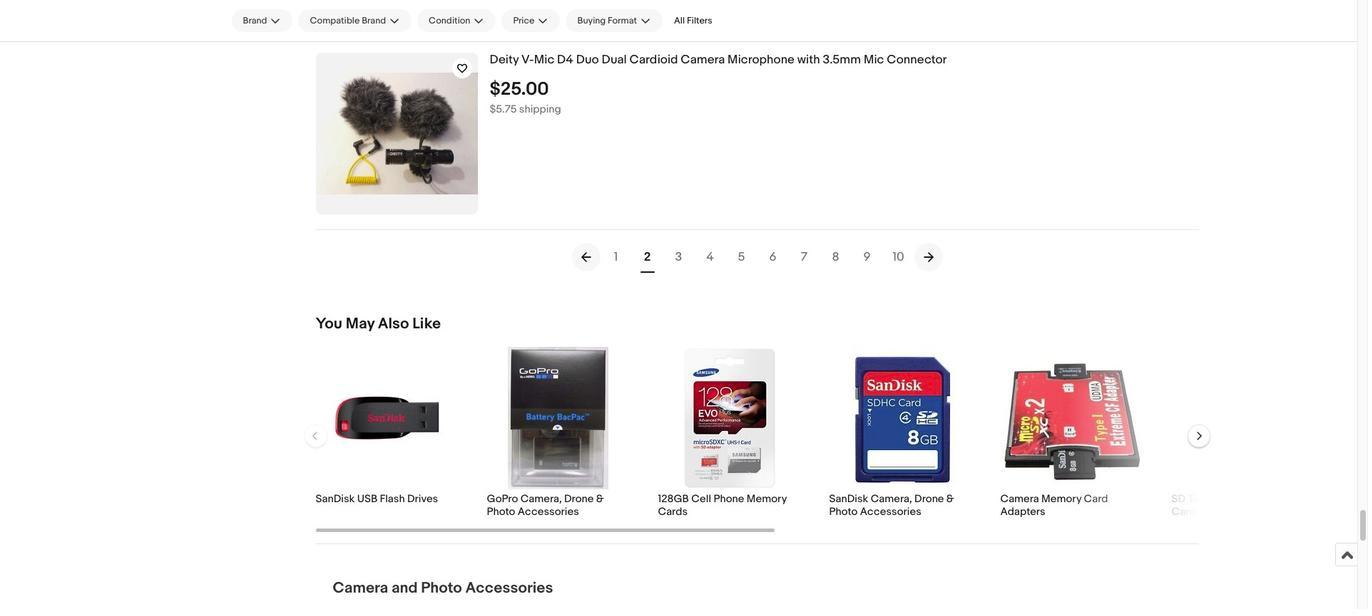 Task type: describe. For each thing, give the bounding box(es) containing it.
520 dimmable led video light on camera led panel with battery charger image
[[316, 0, 478, 16]]

microphone
[[728, 53, 795, 67]]

photo for gopro
[[487, 506, 515, 519]]

deity v-mic d4 duo dual cardioid camera microphone with 3.5mm mic connector
[[490, 53, 947, 67]]

tablet
[[1188, 493, 1218, 507]]

gopro camera, drone & photo accessories image
[[508, 347, 609, 490]]

sandisk for sandisk camera, drone & photo accessories
[[829, 493, 869, 507]]

camera memory card adapters
[[1001, 493, 1108, 519]]

10 link
[[883, 242, 914, 273]]

camera memory card adapters link
[[1001, 493, 1143, 519]]

8 link
[[820, 242, 851, 273]]

1 link
[[600, 242, 632, 273]]

all filters button
[[668, 9, 718, 32]]

dual
[[602, 53, 627, 67]]

compatible brand button
[[299, 9, 412, 32]]

sandisk camera, drone & photo accessories link
[[829, 493, 972, 519]]

6
[[769, 250, 777, 265]]

memory inside 128gb cell phone memory cards
[[747, 493, 787, 507]]

0 vertical spatial camera
[[681, 53, 725, 67]]

drone for gopro camera, drone & photo accessories
[[564, 493, 594, 507]]

gopro camera, drone & photo accessories
[[487, 493, 604, 519]]

shipping
[[519, 103, 561, 116]]

4
[[706, 250, 714, 265]]

camera for camera memory card adapters
[[1001, 493, 1039, 507]]

d4
[[557, 53, 573, 67]]

deity
[[490, 53, 519, 67]]

price
[[513, 15, 535, 26]]

7
[[801, 250, 808, 265]]

sd tablet & ereader memory card readers adapters
[[1172, 493, 1314, 519]]

9 link
[[851, 242, 883, 273]]

sandisk camera, drone & photo accessories image
[[829, 347, 972, 490]]

1
[[614, 250, 618, 265]]

memory inside sd tablet & ereader memory card readers adapters
[[1274, 493, 1314, 507]]

& inside sd tablet & ereader memory card readers adapters
[[1220, 493, 1228, 507]]

you may also like
[[316, 315, 441, 334]]

price button
[[502, 9, 560, 32]]

10
[[893, 250, 904, 265]]

also
[[378, 315, 409, 334]]

128gb
[[658, 493, 689, 507]]

sandisk usb flash drives image
[[316, 375, 458, 463]]

1 mic from the left
[[534, 53, 555, 67]]

7 link
[[789, 242, 820, 273]]

camera for camera and photo accessories
[[333, 580, 388, 598]]

camera memory card adapters image
[[1001, 347, 1143, 490]]

128gb cell phone memory cards image
[[682, 347, 777, 490]]

camera, for sandisk
[[871, 493, 912, 507]]

2 brand from the left
[[362, 15, 386, 26]]

buying format
[[578, 15, 637, 26]]

9
[[864, 250, 871, 265]]

$25.00
[[490, 78, 549, 100]]

2 link
[[632, 242, 663, 273]]

cell
[[691, 493, 711, 507]]

condition
[[429, 15, 470, 26]]

compatible brand
[[310, 15, 386, 26]]

memory inside "camera memory card adapters"
[[1042, 493, 1082, 507]]

buying format button
[[566, 9, 663, 32]]

you
[[316, 315, 342, 334]]

6 link
[[757, 242, 789, 273]]

flash
[[380, 493, 405, 507]]

drives
[[407, 493, 438, 507]]

sandisk usb flash drives
[[316, 493, 438, 507]]

& for sandisk camera, drone & photo accessories
[[947, 493, 954, 507]]

128gb cell phone memory cards link
[[658, 493, 801, 519]]

1 brand from the left
[[243, 15, 267, 26]]

camera and photo accessories
[[333, 580, 553, 598]]

cards
[[658, 506, 688, 519]]

8
[[832, 250, 839, 265]]



Task type: vqa. For each thing, say whether or not it's contained in the screenshot.
wall inside *NEW* SYMONS CONCRETE WALL FORMS STEEL-PLY 12" X 4' FILLERS (60 PCS.)
no



Task type: locate. For each thing, give the bounding box(es) containing it.
1 vertical spatial camera
[[1001, 493, 1039, 507]]

0 horizontal spatial camera
[[333, 580, 388, 598]]

2 adapters from the left
[[1241, 506, 1286, 519]]

camera, for gopro
[[521, 493, 562, 507]]

1 drone from the left
[[564, 493, 594, 507]]

memory
[[747, 493, 787, 507], [1042, 493, 1082, 507], [1274, 493, 1314, 507]]

3
[[675, 250, 682, 265]]

128gb cell phone memory cards
[[658, 493, 787, 519]]

1 adapters from the left
[[1001, 506, 1046, 519]]

sd
[[1172, 493, 1186, 507]]

camera, inside sandisk camera, drone & photo accessories
[[871, 493, 912, 507]]

1 horizontal spatial sandisk
[[829, 493, 869, 507]]

1 horizontal spatial adapters
[[1241, 506, 1286, 519]]

deity v-mic d4 duo dual cardioid camera microphone with 3.5mm mic connector link
[[490, 53, 1199, 68]]

photo inside gopro camera, drone & photo accessories
[[487, 506, 515, 519]]

photo for sandisk
[[829, 506, 858, 519]]

phone
[[714, 493, 744, 507]]

1 horizontal spatial memory
[[1042, 493, 1082, 507]]

and
[[392, 580, 418, 598]]

4 link
[[695, 242, 726, 273]]

v-
[[522, 53, 534, 67]]

camera,
[[521, 493, 562, 507], [871, 493, 912, 507]]

2 camera, from the left
[[871, 493, 912, 507]]

accessories inside gopro camera, drone & photo accessories
[[518, 506, 579, 519]]

3 & from the left
[[1220, 493, 1228, 507]]

3 memory from the left
[[1274, 493, 1314, 507]]

ereader
[[1230, 493, 1271, 507]]

5 link
[[726, 242, 757, 273]]

may
[[346, 315, 375, 334]]

2 memory from the left
[[1042, 493, 1082, 507]]

1 horizontal spatial photo
[[487, 506, 515, 519]]

drone for sandisk camera, drone & photo accessories
[[915, 493, 944, 507]]

2 mic from the left
[[864, 53, 884, 67]]

5
[[738, 250, 745, 265]]

sandisk usb flash drives link
[[316, 493, 458, 507]]

adapters inside "camera memory card adapters"
[[1001, 506, 1046, 519]]

1 sandisk from the left
[[316, 493, 355, 507]]

0 horizontal spatial adapters
[[1001, 506, 1046, 519]]

format
[[608, 15, 637, 26]]

card
[[1084, 493, 1108, 507], [1172, 506, 1196, 519]]

adapters
[[1001, 506, 1046, 519], [1241, 506, 1286, 519]]

photo inside sandisk camera, drone & photo accessories
[[829, 506, 858, 519]]

usb
[[357, 493, 378, 507]]

mic
[[534, 53, 555, 67], [864, 53, 884, 67]]

2 & from the left
[[947, 493, 954, 507]]

brand button
[[232, 9, 293, 32]]

1 camera, from the left
[[521, 493, 562, 507]]

3.5mm
[[823, 53, 861, 67]]

3 link
[[663, 242, 695, 273]]

&
[[596, 493, 604, 507], [947, 493, 954, 507], [1220, 493, 1228, 507]]

0 horizontal spatial memory
[[747, 493, 787, 507]]

2 horizontal spatial photo
[[829, 506, 858, 519]]

accessories inside sandisk camera, drone & photo accessories
[[860, 506, 922, 519]]

0 horizontal spatial brand
[[243, 15, 267, 26]]

cardioid
[[630, 53, 678, 67]]

gopro
[[487, 493, 518, 507]]

sandisk
[[316, 493, 355, 507], [829, 493, 869, 507]]

camera inside "camera memory card adapters"
[[1001, 493, 1039, 507]]

1 horizontal spatial mic
[[864, 53, 884, 67]]

1 horizontal spatial drone
[[915, 493, 944, 507]]

sd tablet & ereader memory card readers adapters link
[[1172, 493, 1315, 519]]

accessories for sandisk
[[860, 506, 922, 519]]

adapters inside sd tablet & ereader memory card readers adapters
[[1241, 506, 1286, 519]]

all
[[674, 15, 685, 26]]

1 memory from the left
[[747, 493, 787, 507]]

& for gopro camera, drone & photo accessories
[[596, 493, 604, 507]]

2 horizontal spatial memory
[[1274, 493, 1314, 507]]

photo
[[487, 506, 515, 519], [829, 506, 858, 519], [421, 580, 462, 598]]

readers
[[1198, 506, 1239, 519]]

1 horizontal spatial card
[[1172, 506, 1196, 519]]

2 sandisk from the left
[[829, 493, 869, 507]]

all filters
[[674, 15, 713, 26]]

0 horizontal spatial drone
[[564, 493, 594, 507]]

filters
[[687, 15, 713, 26]]

drone
[[564, 493, 594, 507], [915, 493, 944, 507]]

0 horizontal spatial photo
[[421, 580, 462, 598]]

2
[[644, 250, 651, 265]]

buying
[[578, 15, 606, 26]]

2 horizontal spatial &
[[1220, 493, 1228, 507]]

0 horizontal spatial mic
[[534, 53, 555, 67]]

gopro camera, drone & photo accessories link
[[487, 493, 630, 519]]

like
[[413, 315, 441, 334]]

camera
[[681, 53, 725, 67], [1001, 493, 1039, 507], [333, 580, 388, 598]]

0 horizontal spatial card
[[1084, 493, 1108, 507]]

sandisk camera, drone & photo accessories
[[829, 493, 954, 519]]

card inside sd tablet & ereader memory card readers adapters
[[1172, 506, 1196, 519]]

card inside "camera memory card adapters"
[[1084, 493, 1108, 507]]

accessories
[[518, 506, 579, 519], [860, 506, 922, 519], [466, 580, 553, 598]]

1 & from the left
[[596, 493, 604, 507]]

sandisk inside sandisk camera, drone & photo accessories
[[829, 493, 869, 507]]

2 horizontal spatial camera
[[1001, 493, 1039, 507]]

drone inside sandisk camera, drone & photo accessories
[[915, 493, 944, 507]]

2 vertical spatial camera
[[333, 580, 388, 598]]

1 horizontal spatial camera,
[[871, 493, 912, 507]]

0 horizontal spatial camera,
[[521, 493, 562, 507]]

1 horizontal spatial brand
[[362, 15, 386, 26]]

brand
[[243, 15, 267, 26], [362, 15, 386, 26]]

0 horizontal spatial sandisk
[[316, 493, 355, 507]]

condition button
[[417, 9, 496, 32]]

deity v-mic d4 duo dual cardioid camera microphone with 3.5mm mic connector image
[[316, 73, 478, 195]]

1 horizontal spatial camera
[[681, 53, 725, 67]]

duo
[[576, 53, 599, 67]]

mic right "3.5mm" at right top
[[864, 53, 884, 67]]

$25.00 $5.75 shipping
[[490, 78, 561, 116]]

2 drone from the left
[[915, 493, 944, 507]]

with
[[797, 53, 820, 67]]

compatible
[[310, 15, 360, 26]]

$5.75
[[490, 103, 517, 116]]

& inside sandisk camera, drone & photo accessories
[[947, 493, 954, 507]]

sandisk for sandisk usb flash drives
[[316, 493, 355, 507]]

connector
[[887, 53, 947, 67]]

mic left d4
[[534, 53, 555, 67]]

0 horizontal spatial &
[[596, 493, 604, 507]]

camera, inside gopro camera, drone & photo accessories
[[521, 493, 562, 507]]

1 horizontal spatial &
[[947, 493, 954, 507]]

& inside gopro camera, drone & photo accessories
[[596, 493, 604, 507]]

accessories for gopro
[[518, 506, 579, 519]]

drone inside gopro camera, drone & photo accessories
[[564, 493, 594, 507]]



